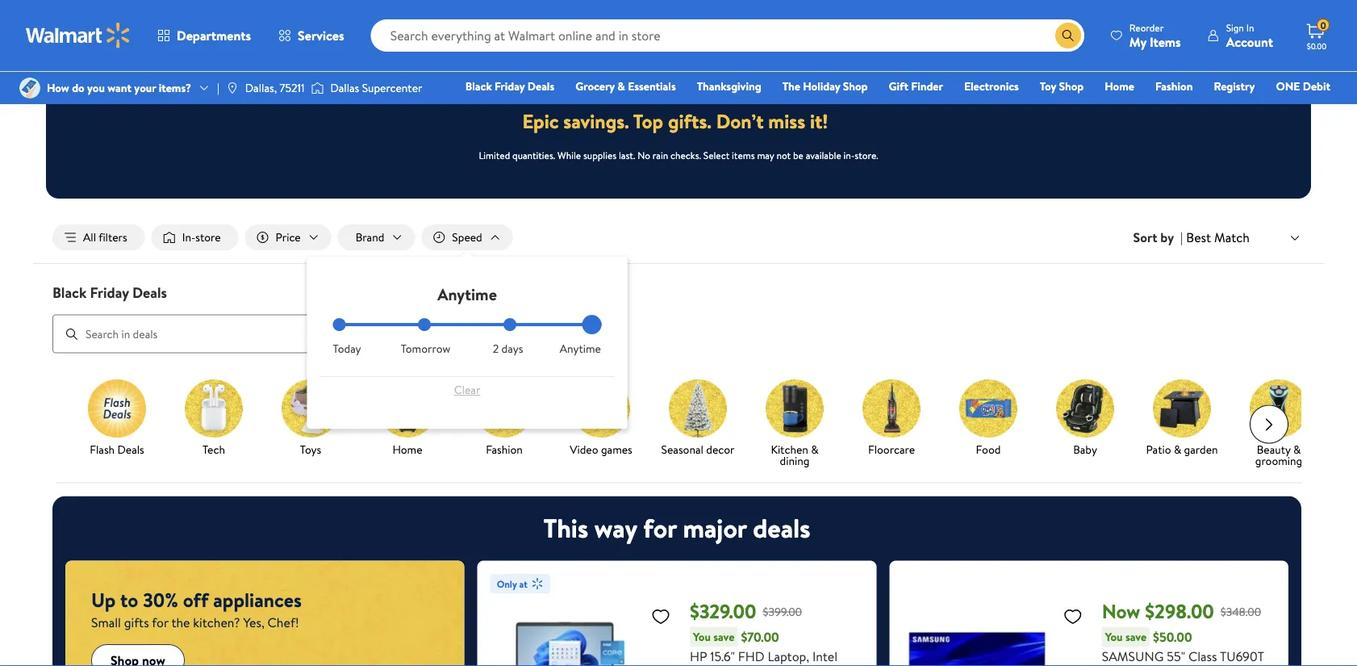 Task type: vqa. For each thing, say whether or not it's contained in the screenshot.
While
yes



Task type: locate. For each thing, give the bounding box(es) containing it.
shop food image
[[960, 379, 1018, 437]]

fashion link down items
[[1149, 78, 1201, 95]]

store
[[196, 229, 221, 245]]

you
[[87, 80, 105, 96]]

deals up "epic"
[[528, 78, 555, 94]]

you
[[694, 629, 711, 645], [1106, 629, 1123, 645]]

shop home image
[[379, 379, 437, 437]]

black friday deals down the 'filters'
[[52, 282, 167, 302]]

toy shop
[[1041, 78, 1085, 94]]

fashion link
[[1149, 78, 1201, 95], [463, 379, 547, 458]]

friday up "epic"
[[495, 78, 525, 94]]

1 horizontal spatial save
[[1126, 629, 1147, 645]]

save up samsung
[[1126, 629, 1147, 645]]

friday down the 'filters'
[[90, 282, 129, 302]]

top
[[634, 108, 664, 135]]

1 horizontal spatial black
[[466, 78, 492, 94]]

major
[[683, 510, 747, 546]]

save up 15.6"
[[714, 629, 735, 645]]

you up hp
[[694, 629, 711, 645]]

$70.00
[[741, 628, 780, 646]]

be
[[794, 148, 804, 162]]

gift
[[889, 78, 909, 94]]

for right way
[[644, 510, 677, 546]]

2 shop from the left
[[1060, 78, 1085, 94]]

shop
[[844, 78, 868, 94], [1060, 78, 1085, 94]]

0 vertical spatial black
[[466, 78, 492, 94]]

electronics
[[965, 78, 1020, 94]]

Walmart Site-Wide search field
[[371, 19, 1085, 52]]

2 days
[[493, 341, 523, 357]]

you inside you save $70.00 hp 15.6" fhd laptop, intel core i5-1135g7, 8gb ram
[[694, 629, 711, 645]]

| inside sort and filter section element
[[1181, 229, 1184, 246]]

now $298.00 $348.00
[[1103, 598, 1262, 625]]

1 vertical spatial anytime
[[560, 341, 601, 357]]

black friday deals link
[[458, 78, 562, 95]]

deals right flash
[[117, 441, 144, 457]]

1 horizontal spatial black friday deals
[[466, 78, 555, 94]]

sign
[[1227, 21, 1245, 34]]

dallas
[[331, 80, 360, 96]]

0 horizontal spatial anytime
[[438, 283, 497, 305]]

checks.
[[671, 148, 702, 162]]

shop video games image
[[572, 379, 631, 437]]

0 vertical spatial |
[[217, 80, 219, 96]]

speed button
[[422, 224, 513, 250]]

15.6"
[[711, 647, 735, 665]]

1 vertical spatial |
[[1181, 229, 1184, 246]]

kitchen
[[771, 441, 809, 457]]

fashion down shop fashion image
[[486, 441, 523, 457]]

you down now
[[1106, 629, 1123, 645]]

1 horizontal spatial you
[[1106, 629, 1123, 645]]

| right by
[[1181, 229, 1184, 246]]

flash
[[90, 441, 115, 457]]

 image right 75211
[[311, 80, 324, 96]]

save for now
[[1126, 629, 1147, 645]]

1 you from the left
[[694, 629, 711, 645]]

0 vertical spatial friday
[[495, 78, 525, 94]]

black friday deals up "epic"
[[466, 78, 555, 94]]

1 vertical spatial for
[[152, 614, 169, 631]]

1 horizontal spatial fashion
[[1156, 78, 1194, 94]]

home link down my
[[1098, 78, 1142, 95]]

 image
[[19, 78, 40, 98]]

0 vertical spatial black friday deals
[[466, 78, 555, 94]]

supplies
[[584, 148, 617, 162]]

up
[[91, 587, 116, 614]]

anytime up how fast do you want your order? option group
[[438, 283, 497, 305]]

shop right "holiday"
[[844, 78, 868, 94]]

& inside beauty & grooming
[[1294, 441, 1302, 457]]

|
[[217, 80, 219, 96], [1181, 229, 1184, 246]]

for left the
[[152, 614, 169, 631]]

home
[[1105, 78, 1135, 94], [393, 441, 423, 457]]

limited
[[479, 148, 510, 162]]

2 you from the left
[[1106, 629, 1123, 645]]

& right patio
[[1175, 441, 1182, 457]]

$50.00
[[1154, 628, 1193, 646]]

deals down in-store button
[[132, 282, 167, 302]]

save for $329.00
[[714, 629, 735, 645]]

shop right the toy on the right of the page
[[1060, 78, 1085, 94]]

0 horizontal spatial |
[[217, 80, 219, 96]]

anytime inside how fast do you want your order? option group
[[560, 341, 601, 357]]

items
[[732, 148, 755, 162]]

in-
[[844, 148, 855, 162]]

class
[[1189, 647, 1218, 665]]

& right beauty at right bottom
[[1294, 441, 1302, 457]]

save inside 'you save $50.00 samsung 55" class tu690t crystal uhd 4k smar'
[[1126, 629, 1147, 645]]

Search in deals search field
[[52, 315, 540, 353]]

floorcare link
[[850, 379, 934, 458]]

$399.00
[[763, 604, 803, 620]]

laptop,
[[768, 647, 810, 665]]

quantities.
[[513, 148, 556, 162]]

all filters button
[[52, 224, 145, 250]]

home down my
[[1105, 78, 1135, 94]]

& inside kitchen & dining
[[812, 441, 819, 457]]

0 horizontal spatial fashion
[[486, 441, 523, 457]]

0 horizontal spatial home
[[393, 441, 423, 457]]

0 horizontal spatial shop
[[844, 78, 868, 94]]

1 horizontal spatial home
[[1105, 78, 1135, 94]]

flash deals
[[90, 441, 144, 457]]

0 horizontal spatial friday
[[90, 282, 129, 302]]

walmart+ link
[[1276, 100, 1339, 117]]

1 vertical spatial black friday deals
[[52, 282, 167, 302]]

now
[[1103, 598, 1141, 625]]

home link
[[1098, 78, 1142, 95], [366, 379, 450, 458]]

games
[[601, 441, 633, 457]]

electronics link
[[957, 78, 1027, 95]]

None radio
[[504, 318, 517, 331]]

days
[[502, 341, 523, 357]]

& for garden
[[1175, 441, 1182, 457]]

finder
[[912, 78, 944, 94]]

2 save from the left
[[1126, 629, 1147, 645]]

& right the grocery
[[618, 78, 626, 94]]

up to 30% off appliances small gifts for the kitchen? yes, chef!
[[91, 587, 302, 631]]

0 horizontal spatial save
[[714, 629, 735, 645]]

Tomorrow radio
[[418, 318, 431, 331]]

fashion
[[1156, 78, 1194, 94], [486, 441, 523, 457]]

1 vertical spatial friday
[[90, 282, 129, 302]]

| left dallas,
[[217, 80, 219, 96]]

match
[[1215, 228, 1251, 246]]

0 vertical spatial for
[[644, 510, 677, 546]]

& for dining
[[812, 441, 819, 457]]

0 vertical spatial anytime
[[438, 283, 497, 305]]

0 horizontal spatial  image
[[226, 82, 239, 94]]

sort and filter section element
[[33, 212, 1325, 263]]

for inside up to 30% off appliances small gifts for the kitchen? yes, chef!
[[152, 614, 169, 631]]

None range field
[[333, 323, 602, 326]]

all filters
[[83, 229, 127, 245]]

2 vertical spatial deals
[[117, 441, 144, 457]]

how do you want your items?
[[47, 80, 191, 96]]

one debit link
[[1269, 78, 1339, 95]]

Search search field
[[371, 19, 1085, 52]]

fashion link down 2 days
[[463, 379, 547, 458]]

seasonal decor
[[662, 441, 735, 457]]

&
[[618, 78, 626, 94], [812, 441, 819, 457], [1175, 441, 1182, 457], [1294, 441, 1302, 457]]

0 vertical spatial fashion link
[[1149, 78, 1201, 95]]

1 horizontal spatial shop
[[1060, 78, 1085, 94]]

0
[[1321, 18, 1327, 32]]

1 vertical spatial fashion link
[[463, 379, 547, 458]]

1 horizontal spatial  image
[[311, 80, 324, 96]]

you inside 'you save $50.00 samsung 55" class tu690t crystal uhd 4k smar'
[[1106, 629, 1123, 645]]

deals inside search box
[[132, 282, 167, 302]]

1 horizontal spatial for
[[644, 510, 677, 546]]

small
[[91, 614, 121, 631]]

Today radio
[[333, 318, 346, 331]]

shop seasonal image
[[669, 379, 727, 437]]

black up search image at the left of the page
[[52, 282, 87, 302]]

1 vertical spatial home
[[393, 441, 423, 457]]

0 vertical spatial home link
[[1098, 78, 1142, 95]]

you for $329.00
[[694, 629, 711, 645]]

departments
[[177, 27, 251, 44]]

next slide for chipmodulewithimages list image
[[1251, 405, 1289, 444]]

intel
[[813, 647, 838, 665]]

home down shop home image
[[393, 441, 423, 457]]

black up limited
[[466, 78, 492, 94]]

patio & garden
[[1147, 441, 1219, 457]]

0 horizontal spatial black friday deals
[[52, 282, 167, 302]]

1 horizontal spatial home link
[[1098, 78, 1142, 95]]

 image
[[311, 80, 324, 96], [226, 82, 239, 94]]

yes,
[[243, 614, 265, 631]]

1 vertical spatial deals
[[132, 282, 167, 302]]

kitchen & dining
[[771, 441, 819, 468]]

walmart image
[[26, 23, 131, 48]]

hp
[[690, 647, 708, 665]]

flash deals link
[[75, 379, 159, 458]]

0 horizontal spatial home link
[[366, 379, 450, 458]]

to
[[120, 587, 138, 614]]

toys
[[300, 441, 321, 457]]

this
[[544, 510, 589, 546]]

crystal
[[1103, 665, 1142, 666]]

store.
[[855, 148, 879, 162]]

home link left clear
[[366, 379, 450, 458]]

may
[[758, 148, 775, 162]]

0 horizontal spatial black
[[52, 282, 87, 302]]

1135g7,
[[736, 665, 776, 666]]

save inside you save $70.00 hp 15.6" fhd laptop, intel core i5-1135g7, 8gb ram
[[714, 629, 735, 645]]

i5-
[[721, 665, 736, 666]]

 image for dallas supercenter
[[311, 80, 324, 96]]

 image left dallas,
[[226, 82, 239, 94]]

fashion down items
[[1156, 78, 1194, 94]]

1 horizontal spatial anytime
[[560, 341, 601, 357]]

black friday deals inside search box
[[52, 282, 167, 302]]

black inside search box
[[52, 282, 87, 302]]

1 save from the left
[[714, 629, 735, 645]]

save
[[714, 629, 735, 645], [1126, 629, 1147, 645]]

Anytime radio
[[589, 318, 602, 331]]

1 horizontal spatial fashion link
[[1149, 78, 1201, 95]]

0 horizontal spatial you
[[694, 629, 711, 645]]

0 horizontal spatial for
[[152, 614, 169, 631]]

departments button
[[144, 16, 265, 55]]

anytime down anytime option
[[560, 341, 601, 357]]

0 vertical spatial home
[[1105, 78, 1135, 94]]

shop kitchen & dining image
[[766, 379, 824, 437]]

& right dining
[[812, 441, 819, 457]]

sign in to add to favorites list, samsung 55" class tu690t crystal uhd 4k smart television - un55tu690tfxza (new) image
[[1064, 606, 1083, 626]]

1 vertical spatial black
[[52, 282, 87, 302]]

sign in to add to favorites list, hp 15.6" fhd laptop, intel core i5-1135g7, 8gb ram, 256gb ssd, silver, windows 11 home, 15-dy2795wm image
[[652, 606, 671, 626]]

patio
[[1147, 441, 1172, 457]]

1 horizontal spatial |
[[1181, 229, 1184, 246]]

do
[[72, 80, 85, 96]]

baby link
[[1044, 379, 1128, 458]]



Task type: describe. For each thing, give the bounding box(es) containing it.
epic savings. top gifts. don't miss it!
[[523, 108, 829, 135]]

8gb
[[779, 665, 804, 666]]

grocery & essentials link
[[569, 78, 684, 95]]

the holiday shop link
[[776, 78, 876, 95]]

food link
[[947, 379, 1031, 458]]

1 vertical spatial fashion
[[486, 441, 523, 457]]

deals
[[753, 510, 811, 546]]

clear
[[454, 382, 481, 398]]

in-store button
[[152, 224, 239, 250]]

1 vertical spatial home link
[[366, 379, 450, 458]]

sort
[[1134, 229, 1158, 246]]

& for essentials
[[618, 78, 626, 94]]

thanksgiving
[[697, 78, 762, 94]]

one debit walmart+
[[1277, 78, 1331, 117]]

today
[[333, 341, 361, 357]]

thanksgiving link
[[690, 78, 769, 95]]

you for now $298.00
[[1106, 629, 1123, 645]]

way
[[595, 510, 637, 546]]

shop beauty & grooming image
[[1251, 379, 1309, 437]]

price button
[[245, 224, 332, 250]]

1 horizontal spatial friday
[[495, 78, 525, 94]]

beauty & grooming link
[[1238, 379, 1322, 470]]

select
[[704, 148, 730, 162]]

Black Friday Deals search field
[[33, 282, 1325, 353]]

debit
[[1304, 78, 1331, 94]]

while
[[558, 148, 581, 162]]

how
[[47, 80, 69, 96]]

friday inside search box
[[90, 282, 129, 302]]

best
[[1187, 228, 1212, 246]]

walmart black friday deals for days image
[[530, 48, 828, 88]]

& for grooming
[[1294, 441, 1302, 457]]

items?
[[159, 80, 191, 96]]

 image for dallas, 75211
[[226, 82, 239, 94]]

seasonal
[[662, 441, 704, 457]]

grooming
[[1256, 453, 1303, 468]]

shop toys image
[[282, 379, 340, 437]]

dallas, 75211
[[245, 80, 305, 96]]

best match button
[[1184, 227, 1306, 248]]

clear button
[[333, 377, 602, 403]]

0 vertical spatial fashion
[[1156, 78, 1194, 94]]

account
[[1227, 33, 1274, 50]]

reorder
[[1130, 21, 1164, 34]]

services button
[[265, 16, 358, 55]]

want
[[108, 80, 132, 96]]

miss
[[769, 108, 806, 135]]

food
[[977, 441, 1001, 457]]

0 vertical spatial deals
[[528, 78, 555, 94]]

filters
[[99, 229, 127, 245]]

holiday
[[803, 78, 841, 94]]

2
[[493, 341, 499, 357]]

how fast do you want your order? option group
[[333, 318, 602, 357]]

toys link
[[269, 379, 353, 458]]

grocery
[[576, 78, 615, 94]]

the
[[783, 78, 801, 94]]

no
[[638, 148, 651, 162]]

my
[[1130, 33, 1147, 50]]

$0.00
[[1308, 40, 1327, 51]]

supercenter
[[362, 80, 423, 96]]

0 horizontal spatial fashion link
[[463, 379, 547, 458]]

price
[[276, 229, 301, 245]]

shop fashion image
[[476, 379, 534, 437]]

video games
[[570, 441, 633, 457]]

by
[[1161, 229, 1175, 246]]

30%
[[143, 587, 178, 614]]

search icon image
[[1062, 29, 1075, 42]]

1 shop from the left
[[844, 78, 868, 94]]

garden
[[1185, 441, 1219, 457]]

essentials
[[628, 78, 676, 94]]

appliances
[[213, 587, 302, 614]]

$329.00 group
[[491, 574, 864, 666]]

gift finder
[[889, 78, 944, 94]]

only
[[497, 577, 517, 591]]

baby
[[1074, 441, 1098, 457]]

seasonal decor link
[[656, 379, 740, 458]]

items
[[1150, 33, 1182, 50]]

it!
[[810, 108, 829, 135]]

tu690t
[[1221, 647, 1265, 665]]

55"
[[1168, 647, 1186, 665]]

this way for major deals
[[544, 510, 811, 546]]

uhd
[[1145, 665, 1174, 666]]

$298.00
[[1146, 598, 1215, 625]]

services
[[298, 27, 344, 44]]

shop tech image
[[185, 379, 243, 437]]

gift finder link
[[882, 78, 951, 95]]

all
[[83, 229, 96, 245]]

shop floorcare image
[[863, 379, 921, 437]]

shop baby image
[[1057, 379, 1115, 437]]

epic
[[523, 108, 559, 135]]

speed
[[452, 229, 483, 245]]

beauty & grooming
[[1256, 441, 1303, 468]]

flash deals image
[[88, 379, 146, 437]]

search image
[[65, 328, 78, 340]]

registry
[[1215, 78, 1256, 94]]

dallas supercenter
[[331, 80, 423, 96]]

kitchen & dining link
[[753, 379, 837, 470]]

$329.00
[[690, 598, 757, 625]]

shop patio & garden image
[[1154, 379, 1212, 437]]

not
[[777, 148, 791, 162]]

fhd
[[739, 647, 765, 665]]

the holiday shop
[[783, 78, 868, 94]]

available
[[806, 148, 842, 162]]



